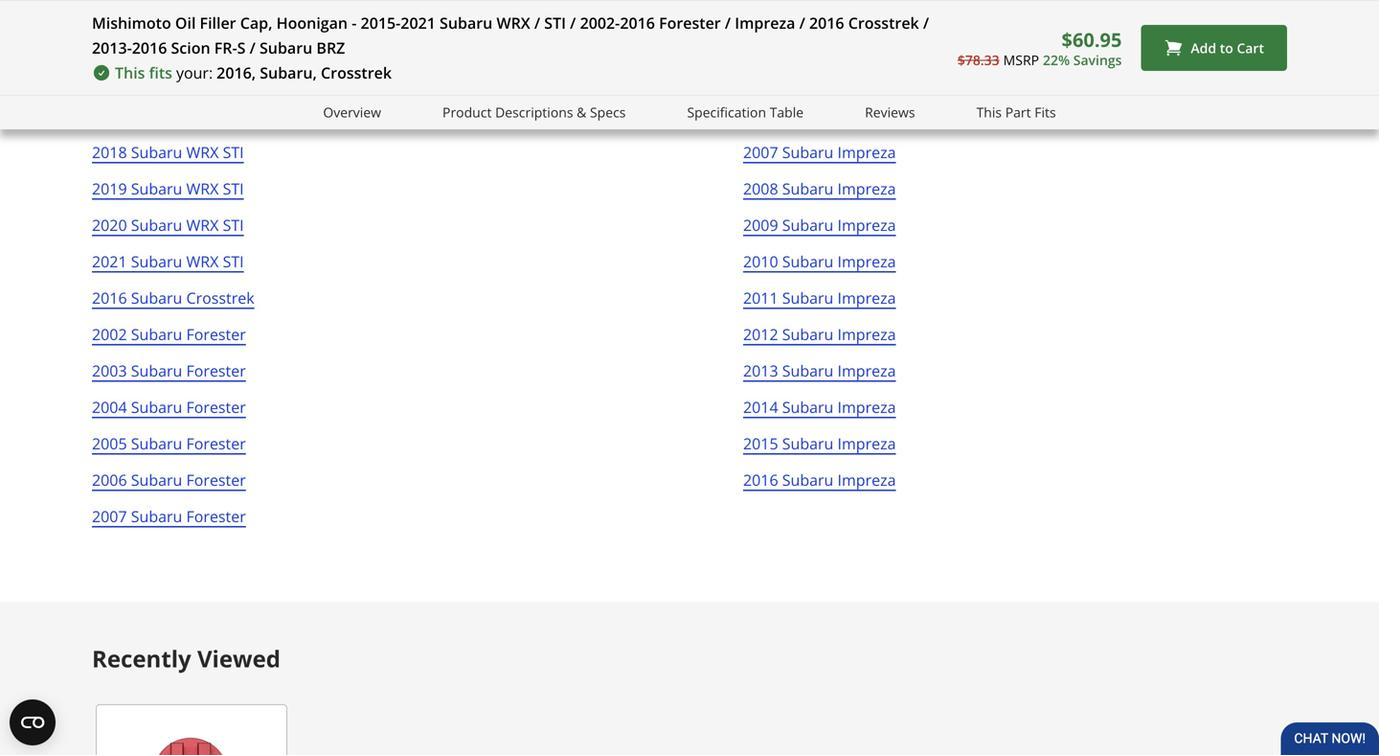 Task type: locate. For each thing, give the bounding box(es) containing it.
impreza inside 'link'
[[838, 433, 896, 453]]

impreza for 2009 subaru impreza
[[838, 214, 896, 235]]

2015 subaru impreza link
[[744, 431, 896, 467]]

subaru inside the 2002 subaru forester link
[[131, 324, 182, 344]]

2003 subaru forester
[[92, 360, 246, 381]]

subaru down "2007 subaru impreza" link
[[783, 178, 834, 199]]

1 horizontal spatial 2021
[[401, 12, 436, 33]]

2005
[[92, 433, 127, 453]]

wrx left 2002-
[[497, 12, 531, 33]]

2007 subaru impreza link
[[744, 140, 896, 176]]

2 vertical spatial crosstrek
[[186, 287, 255, 308]]

subaru down 2006 subaru impreza link at the right top
[[783, 142, 834, 162]]

2019
[[92, 178, 127, 199]]

2016 subaru wrx sti
[[92, 69, 244, 89]]

0 vertical spatial 2021
[[401, 12, 436, 33]]

subaru for 2021 subaru wrx sti
[[131, 251, 182, 271]]

/
[[535, 12, 541, 33], [570, 12, 576, 33], [725, 12, 731, 33], [800, 12, 806, 33], [924, 12, 929, 33], [250, 37, 256, 58]]

specification table
[[687, 103, 804, 121]]

2012
[[744, 324, 779, 344]]

2021 right -
[[401, 12, 436, 33]]

22%
[[1043, 51, 1070, 69]]

subaru inside 2013 subaru impreza link
[[783, 360, 834, 381]]

subaru down 2016 subaru crosstrek link
[[131, 324, 182, 344]]

0 horizontal spatial 2015
[[92, 32, 127, 53]]

2006 subaru forester link
[[92, 467, 246, 504]]

subaru inside '2010 subaru impreza' link
[[783, 251, 834, 271]]

2004 up 2005
[[92, 396, 127, 417]]

subaru inside 2004 subaru impreza link
[[783, 32, 834, 53]]

2016 up specs
[[620, 12, 655, 33]]

2007
[[744, 142, 779, 162], [92, 506, 127, 526]]

1 vertical spatial 2004
[[92, 396, 127, 417]]

2 horizontal spatial crosstrek
[[849, 12, 920, 33]]

subaru inside 2015 subaru wrx sti link
[[131, 32, 182, 53]]

0 horizontal spatial crosstrek
[[186, 287, 255, 308]]

oil
[[175, 12, 196, 33]]

subaru inside 2003 subaru forester link
[[131, 360, 182, 381]]

subaru down 2015 subaru impreza 'link'
[[783, 469, 834, 490]]

this left fits
[[115, 62, 145, 83]]

subaru inside 2016 subaru crosstrek link
[[131, 287, 182, 308]]

crosstrek down 2021 subaru wrx sti link
[[186, 287, 255, 308]]

crosstrek down brz
[[321, 62, 392, 83]]

2013 subaru impreza link
[[744, 358, 896, 395]]

2007 down 2006 subaru forester link
[[92, 506, 127, 526]]

2014 subaru impreza link
[[744, 395, 896, 431]]

2010
[[744, 251, 779, 271]]

subaru down '2010 subaru impreza' link at the top right
[[783, 287, 834, 308]]

impreza for 2011 subaru impreza
[[838, 287, 896, 308]]

subaru down the 2002 subaru forester link
[[131, 360, 182, 381]]

1 horizontal spatial this
[[977, 103, 1002, 121]]

subaru down 2012 subaru impreza link
[[783, 360, 834, 381]]

2015
[[92, 32, 127, 53], [744, 433, 779, 453]]

1 vertical spatial this
[[977, 103, 1002, 121]]

2020 subaru wrx sti link
[[92, 213, 244, 249]]

subaru down the '2005 subaru forester' link at the left
[[131, 469, 182, 490]]

subaru inside 2004 subaru forester link
[[131, 396, 182, 417]]

1 vertical spatial 2015
[[744, 433, 779, 453]]

subaru inside 2019 subaru wrx sti link
[[131, 178, 182, 199]]

2007 up 2008
[[744, 142, 779, 162]]

0 horizontal spatial this
[[115, 62, 145, 83]]

forester inside 2006 subaru forester link
[[186, 469, 246, 490]]

reviews link
[[865, 102, 916, 123]]

crosstrek
[[849, 12, 920, 33], [321, 62, 392, 83], [186, 287, 255, 308]]

subaru for 2020 subaru wrx sti
[[131, 214, 182, 235]]

mishimoto oil filler cap, hoonigan - 2015-2021 subaru wrx / sti / 2002-2016 forester / impreza / 2016 crosstrek / 2013-2016 scion fr-s / subaru brz
[[92, 12, 929, 58]]

2008 subaru impreza
[[744, 178, 896, 199]]

2006 inside 2006 subaru impreza link
[[744, 105, 779, 126]]

impreza for 2004 subaru impreza
[[838, 32, 896, 53]]

2007 for 2007 subaru forester
[[92, 506, 127, 526]]

savings
[[1074, 51, 1122, 69]]

subaru for 2006 subaru impreza
[[783, 105, 834, 126]]

subaru inside 2016 subaru wrx sti link
[[131, 69, 182, 89]]

impreza up 2007 subaru impreza
[[838, 105, 896, 126]]

2015 subaru wrx sti
[[92, 32, 244, 53]]

2008 subaru impreza link
[[744, 176, 896, 213]]

wrx
[[497, 12, 531, 33], [186, 32, 219, 53], [186, 69, 219, 89], [186, 142, 219, 162], [186, 178, 219, 199], [186, 214, 219, 235], [186, 251, 219, 271]]

forester down 2006 subaru forester link
[[186, 506, 246, 526]]

forester down the 2002 subaru forester link
[[186, 360, 246, 381]]

sti down 2018 subaru wrx sti link
[[223, 178, 244, 199]]

subaru inside the 2011 subaru impreza link
[[783, 287, 834, 308]]

subaru inside 2016 subaru impreza link
[[783, 469, 834, 490]]

crosstrek inside mishimoto oil filler cap, hoonigan - 2015-2021 subaru wrx / sti / 2002-2016 forester / impreza / 2016 crosstrek / 2013-2016 scion fr-s / subaru brz
[[849, 12, 920, 33]]

impreza down 2008 subaru impreza link
[[838, 214, 896, 235]]

forester
[[659, 12, 721, 33], [186, 324, 246, 344], [186, 360, 246, 381], [186, 396, 246, 417], [186, 433, 246, 453], [186, 469, 246, 490], [186, 506, 246, 526]]

subaru inside 2009 subaru impreza link
[[783, 214, 834, 235]]

sti down fr-
[[223, 69, 244, 89]]

2004 inside 2004 subaru impreza link
[[744, 32, 779, 53]]

2015 for 2015 subaru wrx sti
[[92, 32, 127, 53]]

reviews
[[865, 103, 916, 121]]

impreza up specification table
[[735, 12, 796, 33]]

sti down 2019 subaru wrx sti link
[[223, 214, 244, 235]]

forester down 2016 subaru crosstrek link
[[186, 324, 246, 344]]

forester for 2007 subaru forester
[[186, 506, 246, 526]]

1 horizontal spatial 2006
[[744, 105, 779, 126]]

subaru for 2016 subaru crosstrek
[[131, 287, 182, 308]]

cart
[[1237, 39, 1265, 57]]

impreza down the 2011 subaru impreza link
[[838, 324, 896, 344]]

forester right 2002-
[[659, 12, 721, 33]]

2016 subaru crosstrek link
[[92, 285, 255, 322]]

subaru for 2003 subaru forester
[[131, 360, 182, 381]]

filler
[[200, 12, 236, 33]]

crosstrek up reviews
[[849, 12, 920, 33]]

subaru down 2014 subaru impreza link
[[783, 433, 834, 453]]

wrx up your:
[[186, 32, 219, 53]]

2010 subaru impreza
[[744, 251, 896, 271]]

2004 inside 2004 subaru forester link
[[92, 396, 127, 417]]

forester down the '2005 subaru forester' link at the left
[[186, 469, 246, 490]]

2021 inside mishimoto oil filler cap, hoonigan - 2015-2021 subaru wrx / sti / 2002-2016 forester / impreza / 2016 crosstrek / 2013-2016 scion fr-s / subaru brz
[[401, 12, 436, 33]]

subaru for 2007 subaru forester
[[131, 506, 182, 526]]

forester for 2006 subaru forester
[[186, 469, 246, 490]]

0 horizontal spatial 2004
[[92, 396, 127, 417]]

brz
[[317, 37, 345, 58]]

2006 inside 2006 subaru forester link
[[92, 469, 127, 490]]

subaru for 2012 subaru impreza
[[783, 324, 834, 344]]

2015 subaru wrx sti link
[[92, 30, 244, 67]]

2010 subaru impreza link
[[744, 249, 896, 285]]

sti up "2016 subaru crosstrek"
[[223, 251, 244, 271]]

subaru down 2003 subaru forester link at left
[[131, 396, 182, 417]]

2006 for 2006 subaru forester
[[92, 469, 127, 490]]

impreza down 2014 subaru impreza link
[[838, 433, 896, 453]]

impreza down 2009 subaru impreza link
[[838, 251, 896, 271]]

1 horizontal spatial 2015
[[744, 433, 779, 453]]

0 vertical spatial 2006
[[744, 105, 779, 126]]

2004 subaru forester
[[92, 396, 246, 417]]

2016
[[620, 12, 655, 33], [810, 12, 845, 33], [132, 37, 167, 58], [92, 69, 127, 89], [92, 287, 127, 308], [744, 469, 779, 490]]

forester down 2003 subaru forester link at left
[[186, 396, 246, 417]]

subaru inside 2012 subaru impreza link
[[783, 324, 834, 344]]

part
[[1006, 103, 1032, 121]]

impreza for 2012 subaru impreza
[[838, 324, 896, 344]]

mishimoto
[[92, 12, 171, 33]]

impreza for 2015 subaru impreza
[[838, 433, 896, 453]]

s
[[237, 37, 246, 58]]

subaru up 2019 subaru wrx sti
[[131, 142, 182, 162]]

subaru down 2009 subaru impreza link
[[783, 251, 834, 271]]

this part fits
[[977, 103, 1057, 121]]

subaru down 2020 subaru wrx sti link on the left top
[[131, 251, 182, 271]]

sti up 2016,
[[223, 32, 244, 53]]

forester inside 2007 subaru forester link
[[186, 506, 246, 526]]

2004 up specification table
[[744, 32, 779, 53]]

subaru inside 2008 subaru impreza link
[[783, 178, 834, 199]]

0 horizontal spatial 2006
[[92, 469, 127, 490]]

subaru down 2004 subaru forester link
[[131, 433, 182, 453]]

2016 subaru impreza link
[[744, 467, 896, 504]]

subaru for 2009 subaru impreza
[[783, 214, 834, 235]]

subaru down 2008 subaru impreza link
[[783, 214, 834, 235]]

subaru for 2015 subaru impreza
[[783, 433, 834, 453]]

sti for 2018 subaru wrx sti
[[223, 142, 244, 162]]

1 horizontal spatial 2007
[[744, 142, 779, 162]]

subaru inside 2014 subaru impreza link
[[783, 396, 834, 417]]

subaru for 2007 subaru impreza
[[783, 142, 834, 162]]

2015 inside 'link'
[[744, 433, 779, 453]]

fr-
[[214, 37, 237, 58]]

forester inside the 2002 subaru forester link
[[186, 324, 246, 344]]

subaru inside "2007 subaru impreza" link
[[783, 142, 834, 162]]

2005 subaru forester
[[92, 433, 246, 453]]

forester for 2002 subaru forester
[[186, 324, 246, 344]]

subaru up fits
[[131, 32, 182, 53]]

wrx down 2019 subaru wrx sti link
[[186, 214, 219, 235]]

2021 down 2020
[[92, 251, 127, 271]]

2006 for 2006 subaru impreza
[[744, 105, 779, 126]]

2021 subaru wrx sti
[[92, 251, 244, 271]]

sti
[[545, 12, 566, 33], [223, 32, 244, 53], [223, 69, 244, 89], [223, 142, 244, 162], [223, 178, 244, 199], [223, 214, 244, 235], [223, 251, 244, 271]]

wrx down 2020 subaru wrx sti link on the left top
[[186, 251, 219, 271]]

subaru up table
[[783, 32, 834, 53]]

2018
[[92, 142, 127, 162]]

subaru up 2007 subaru impreza
[[783, 105, 834, 126]]

subaru for 2005 subaru forester
[[131, 433, 182, 453]]

subaru inside 2006 subaru impreza link
[[783, 105, 834, 126]]

sti left 2002-
[[545, 12, 566, 33]]

2021
[[401, 12, 436, 33], [92, 251, 127, 271]]

2016 subaru crosstrek
[[92, 287, 255, 308]]

impreza down '2010 subaru impreza' link at the top right
[[838, 287, 896, 308]]

subaru inside 2020 subaru wrx sti link
[[131, 214, 182, 235]]

this left part at the top right of the page
[[977, 103, 1002, 121]]

subaru for 2008 subaru impreza
[[783, 178, 834, 199]]

subaru down 2019 subaru wrx sti link
[[131, 214, 182, 235]]

0 vertical spatial 2004
[[744, 32, 779, 53]]

subaru inside the '2005 subaru forester' link
[[131, 433, 182, 453]]

recently
[[92, 643, 191, 674]]

impreza
[[735, 12, 796, 33], [838, 32, 896, 53], [838, 105, 896, 126], [838, 142, 896, 162], [838, 178, 896, 199], [838, 214, 896, 235], [838, 251, 896, 271], [838, 287, 896, 308], [838, 324, 896, 344], [838, 360, 896, 381], [838, 396, 896, 417], [838, 433, 896, 453], [838, 469, 896, 490]]

subaru down 2015 subaru wrx sti link
[[131, 69, 182, 89]]

forester inside 2003 subaru forester link
[[186, 360, 246, 381]]

1 vertical spatial 2007
[[92, 506, 127, 526]]

1 vertical spatial 2006
[[92, 469, 127, 490]]

table
[[770, 103, 804, 121]]

0 vertical spatial 2015
[[92, 32, 127, 53]]

subaru inside 2018 subaru wrx sti link
[[131, 142, 182, 162]]

sti for 2015 subaru wrx sti
[[223, 32, 244, 53]]

subaru inside 2021 subaru wrx sti link
[[131, 251, 182, 271]]

2016,
[[217, 62, 256, 83]]

0 horizontal spatial 2007
[[92, 506, 127, 526]]

subaru inside 2007 subaru forester link
[[131, 506, 182, 526]]

1 vertical spatial crosstrek
[[321, 62, 392, 83]]

impreza down "2007 subaru impreza" link
[[838, 178, 896, 199]]

subaru down 2021 subaru wrx sti link
[[131, 287, 182, 308]]

msrp
[[1004, 51, 1040, 69]]

1 horizontal spatial 2004
[[744, 32, 779, 53]]

wrx down scion
[[186, 69, 219, 89]]

subaru down 2006 subaru forester link
[[131, 506, 182, 526]]

impreza down reviews link
[[838, 142, 896, 162]]

wrx down 2018 subaru wrx sti link
[[186, 178, 219, 199]]

impreza down 2012 subaru impreza link
[[838, 360, 896, 381]]

overview
[[323, 103, 381, 121]]

subaru for 2006 subaru forester
[[131, 469, 182, 490]]

forester inside the '2005 subaru forester' link
[[186, 433, 246, 453]]

impreza for 2016 subaru impreza
[[838, 469, 896, 490]]

0 vertical spatial crosstrek
[[849, 12, 920, 33]]

subaru down 2018 subaru wrx sti link
[[131, 178, 182, 199]]

this part fits link
[[977, 102, 1057, 123]]

2004
[[744, 32, 779, 53], [92, 396, 127, 417]]

sti up 2019 subaru wrx sti
[[223, 142, 244, 162]]

forester inside 2004 subaru forester link
[[186, 396, 246, 417]]

sti for 2016 subaru wrx sti
[[223, 69, 244, 89]]

subaru inside 2006 subaru forester link
[[131, 469, 182, 490]]

2016 down the 2013-
[[92, 69, 127, 89]]

subaru for 2004 subaru forester
[[131, 396, 182, 417]]

subaru inside 2015 subaru impreza 'link'
[[783, 433, 834, 453]]

this
[[115, 62, 145, 83], [977, 103, 1002, 121]]

impreza for 2008 subaru impreza
[[838, 178, 896, 199]]

forester down 2004 subaru forester link
[[186, 433, 246, 453]]

2014
[[744, 396, 779, 417]]

2015 for 2015 subaru impreza
[[744, 433, 779, 453]]

$60.95 $78.33 msrp 22% savings
[[958, 26, 1122, 69]]

2008
[[744, 178, 779, 199]]

subaru for 2013 subaru impreza
[[783, 360, 834, 381]]

0 horizontal spatial 2021
[[92, 251, 127, 271]]

2016 subaru wrx sti link
[[92, 67, 244, 103]]

wrx up 2019 subaru wrx sti
[[186, 142, 219, 162]]

impreza down 2013 subaru impreza link
[[838, 396, 896, 417]]

2003 subaru forester link
[[92, 358, 246, 395]]

impreza up reviews
[[838, 32, 896, 53]]

subaru down the 2011 subaru impreza link
[[783, 324, 834, 344]]

0 vertical spatial 2007
[[744, 142, 779, 162]]

$60.95
[[1062, 26, 1122, 52]]

subaru down 2013 subaru impreza link
[[783, 396, 834, 417]]

impreza down 2015 subaru impreza 'link'
[[838, 469, 896, 490]]

0 vertical spatial this
[[115, 62, 145, 83]]



Task type: vqa. For each thing, say whether or not it's contained in the screenshot.
This Part Fits LINK
yes



Task type: describe. For each thing, give the bounding box(es) containing it.
add to cart
[[1191, 39, 1265, 57]]

2013
[[744, 360, 779, 381]]

2004 subaru impreza link
[[744, 30, 896, 67]]

2006 subaru impreza
[[744, 105, 896, 126]]

2012 subaru impreza link
[[744, 322, 896, 358]]

subaru for 2014 subaru impreza
[[783, 396, 834, 417]]

open widget image
[[10, 699, 56, 745]]

1 horizontal spatial crosstrek
[[321, 62, 392, 83]]

product descriptions & specs
[[443, 103, 626, 121]]

subaru right 2015-
[[440, 12, 493, 33]]

fits
[[1035, 103, 1057, 121]]

sti inside mishimoto oil filler cap, hoonigan - 2015-2021 subaru wrx / sti / 2002-2016 forester / impreza / 2016 crosstrek / 2013-2016 scion fr-s / subaru brz
[[545, 12, 566, 33]]

wrx inside mishimoto oil filler cap, hoonigan - 2015-2021 subaru wrx / sti / 2002-2016 forester / impreza / 2016 crosstrek / 2013-2016 scion fr-s / subaru brz
[[497, 12, 531, 33]]

sti for 2019 subaru wrx sti
[[223, 178, 244, 199]]

subaru for 2002 subaru forester
[[131, 324, 182, 344]]

2003
[[92, 360, 127, 381]]

2002-
[[580, 12, 620, 33]]

2005 subaru forester link
[[92, 431, 246, 467]]

2002 subaru forester
[[92, 324, 246, 344]]

2004 subaru forester link
[[92, 395, 246, 431]]

impreza for 2007 subaru impreza
[[838, 142, 896, 162]]

subaru for 2016 subaru impreza
[[783, 469, 834, 490]]

2016 up fits
[[132, 37, 167, 58]]

impreza for 2006 subaru impreza
[[838, 105, 896, 126]]

impreza inside mishimoto oil filler cap, hoonigan - 2015-2021 subaru wrx / sti / 2002-2016 forester / impreza / 2016 crosstrek / 2013-2016 scion fr-s / subaru brz
[[735, 12, 796, 33]]

specification table link
[[687, 102, 804, 123]]

2004 for 2004 subaru impreza
[[744, 32, 779, 53]]

2009 subaru impreza link
[[744, 213, 896, 249]]

2016 subaru impreza
[[744, 469, 896, 490]]

2009 subaru impreza
[[744, 214, 896, 235]]

subaru for 2011 subaru impreza
[[783, 287, 834, 308]]

this for this fits your: 2016, subaru, crosstrek
[[115, 62, 145, 83]]

2015-
[[361, 12, 401, 33]]

recently viewed
[[92, 643, 281, 674]]

forester for 2005 subaru forester
[[186, 433, 246, 453]]

2012 subaru impreza
[[744, 324, 896, 344]]

impreza for 2014 subaru impreza
[[838, 396, 896, 417]]

2009
[[744, 214, 779, 235]]

2007 subaru forester link
[[92, 504, 246, 540]]

forester for 2004 subaru forester
[[186, 396, 246, 417]]

subaru for 2018 subaru wrx sti
[[131, 142, 182, 162]]

hoonigan
[[277, 12, 348, 33]]

2007 for 2007 subaru impreza
[[744, 142, 779, 162]]

&
[[577, 103, 587, 121]]

1 vertical spatial 2021
[[92, 251, 127, 271]]

2004 for 2004 subaru forester
[[92, 396, 127, 417]]

viewed
[[197, 643, 281, 674]]

2011
[[744, 287, 779, 308]]

specs
[[590, 103, 626, 121]]

2013-
[[92, 37, 132, 58]]

forester for 2003 subaru forester
[[186, 360, 246, 381]]

subaru,
[[260, 62, 317, 83]]

subaru for 2019 subaru wrx sti
[[131, 178, 182, 199]]

sti for 2020 subaru wrx sti
[[223, 214, 244, 235]]

2002
[[92, 324, 127, 344]]

2020 subaru wrx sti
[[92, 214, 244, 235]]

2019 subaru wrx sti link
[[92, 176, 244, 213]]

this fits your: 2016, subaru, crosstrek
[[115, 62, 392, 83]]

2016 up 2002
[[92, 287, 127, 308]]

impreza for 2010 subaru impreza
[[838, 251, 896, 271]]

wrx for 2015 subaru wrx sti
[[186, 32, 219, 53]]

fits
[[149, 62, 172, 83]]

$78.33
[[958, 51, 1000, 69]]

-
[[352, 12, 357, 33]]

wrx for 2021 subaru wrx sti
[[186, 251, 219, 271]]

product descriptions & specs link
[[443, 102, 626, 123]]

2006 subaru impreza link
[[744, 103, 896, 140]]

to
[[1220, 39, 1234, 57]]

2018 subaru wrx sti
[[92, 142, 244, 162]]

descriptions
[[495, 103, 573, 121]]

2019 subaru wrx sti
[[92, 178, 244, 199]]

subaru for 2015 subaru wrx sti
[[131, 32, 182, 53]]

subaru for 2010 subaru impreza
[[783, 251, 834, 271]]

wrx for 2019 subaru wrx sti
[[186, 178, 219, 199]]

your:
[[176, 62, 213, 83]]

2016 down 2015 subaru impreza 'link'
[[744, 469, 779, 490]]

overview link
[[323, 102, 381, 123]]

wrx for 2020 subaru wrx sti
[[186, 214, 219, 235]]

2007 subaru impreza
[[744, 142, 896, 162]]

2006 subaru forester
[[92, 469, 246, 490]]

wrx for 2016 subaru wrx sti
[[186, 69, 219, 89]]

this for this part fits
[[977, 103, 1002, 121]]

forester inside mishimoto oil filler cap, hoonigan - 2015-2021 subaru wrx / sti / 2002-2016 forester / impreza / 2016 crosstrek / 2013-2016 scion fr-s / subaru brz
[[659, 12, 721, 33]]

impreza for 2013 subaru impreza
[[838, 360, 896, 381]]

2011 subaru impreza
[[744, 287, 896, 308]]

2002 subaru forester link
[[92, 322, 246, 358]]

2004 subaru impreza
[[744, 32, 896, 53]]

product
[[443, 103, 492, 121]]

2018 subaru wrx sti link
[[92, 140, 244, 176]]

2016 up 2006 subaru impreza
[[810, 12, 845, 33]]

add
[[1191, 39, 1217, 57]]

sti for 2021 subaru wrx sti
[[223, 251, 244, 271]]

2013 subaru impreza
[[744, 360, 896, 381]]

add to cart button
[[1142, 25, 1288, 71]]

2021 subaru wrx sti link
[[92, 249, 244, 285]]

subaru for 2004 subaru impreza
[[783, 32, 834, 53]]

wrx for 2018 subaru wrx sti
[[186, 142, 219, 162]]

specification
[[687, 103, 767, 121]]

2011 subaru impreza link
[[744, 285, 896, 322]]

subaru for 2016 subaru wrx sti
[[131, 69, 182, 89]]

subaru up the subaru,
[[260, 37, 313, 58]]

2007 subaru forester
[[92, 506, 246, 526]]



